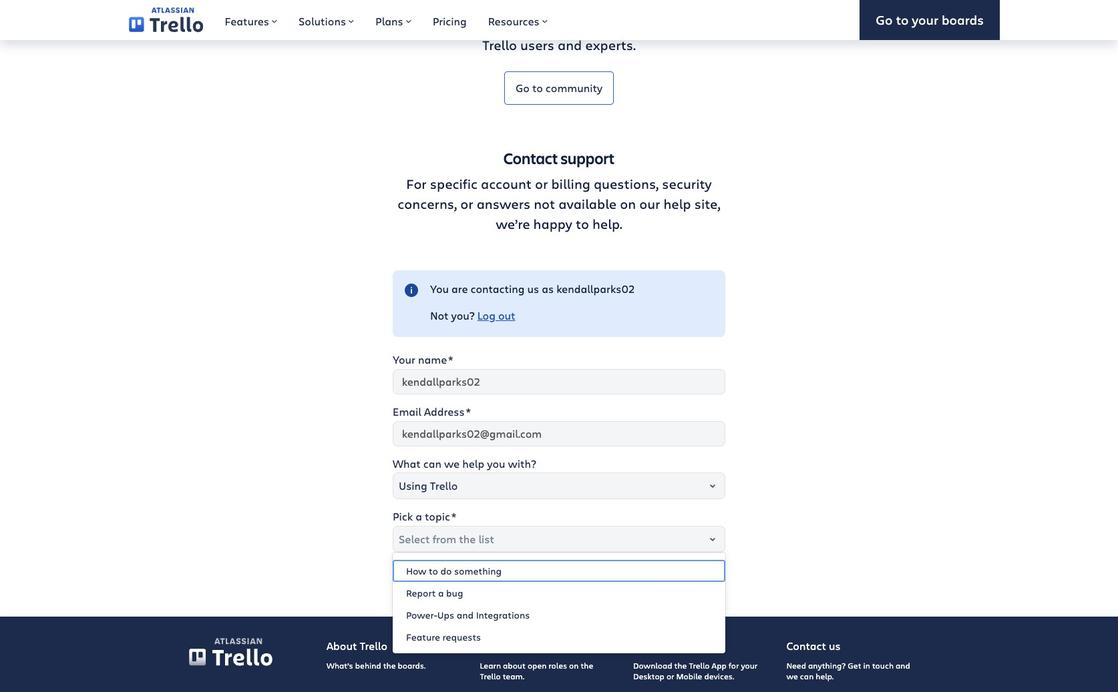 Task type: describe. For each thing, give the bounding box(es) containing it.
to's,
[[550, 16, 576, 34]]

the inside download the trello app for your desktop or mobile devices.
[[675, 661, 687, 672]]

go to your boards link
[[860, 0, 1000, 40]]

contacting
[[471, 282, 525, 296]]

log out link
[[478, 309, 516, 323]]

you
[[487, 457, 506, 471]]

1 horizontal spatial or
[[535, 175, 548, 193]]

go to your boards
[[876, 11, 984, 28]]

pricing link
[[422, 0, 478, 40]]

open
[[528, 661, 547, 672]]

what's
[[327, 661, 353, 672]]

go for go to your boards
[[876, 11, 893, 28]]

power-ups and integrations
[[406, 610, 530, 622]]

1 horizontal spatial your
[[912, 11, 939, 28]]

apps
[[633, 639, 659, 653]]

feature
[[406, 632, 440, 644]]

answers
[[477, 195, 531, 213]]

trello inside download the trello app for your desktop or mobile devices.
[[689, 661, 710, 672]]

need anything? get in touch and we can help.
[[787, 661, 911, 682]]

solutions
[[299, 14, 346, 28]]

can inside need anything? get in touch and we can help.
[[800, 672, 814, 682]]

in
[[864, 661, 871, 672]]

1 vertical spatial or
[[461, 195, 474, 213]]

mobile
[[677, 672, 703, 682]]

and down to's, in the top of the page
[[558, 36, 582, 54]]

you?
[[451, 309, 475, 323]]

features button
[[214, 0, 288, 40]]

help. inside need anything? get in touch and we can help.
[[816, 672, 834, 682]]

answers,
[[458, 16, 514, 34]]

contact for support
[[504, 148, 558, 169]]

report
[[406, 588, 436, 600]]

anything?
[[809, 661, 846, 672]]

kendallparks02
[[557, 282, 635, 296]]

Email Address text field
[[393, 421, 726, 447]]

touch
[[873, 661, 894, 672]]

for
[[407, 175, 427, 193]]

email address *
[[393, 405, 471, 419]]

your inside download the trello app for your desktop or mobile devices.
[[741, 661, 758, 672]]

to for go to community
[[533, 81, 543, 95]]

desktop
[[633, 672, 665, 682]]

[object Object] text field
[[393, 369, 726, 395]]

trello down what can we help you with?
[[430, 479, 458, 494]]

from inside get quick answers, how-to's, and advice from fellow trello users and experts.
[[651, 16, 681, 34]]

pick
[[393, 510, 413, 524]]

we're
[[496, 215, 530, 233]]

topic
[[425, 510, 450, 524]]

boards.
[[398, 661, 426, 672]]

* for your name *
[[449, 353, 453, 367]]

boards
[[942, 11, 984, 28]]

to inside "contact support for specific account or billing questions, security concerns, or answers not available on our help site, we're happy to help."
[[576, 215, 589, 233]]

are
[[452, 282, 468, 296]]

plans button
[[365, 0, 422, 40]]

jobs
[[480, 639, 502, 653]]

billing
[[552, 175, 591, 193]]

trello inside learn about open roles on the trello team.
[[480, 672, 501, 682]]

the inside learn about open roles on the trello team.
[[581, 661, 594, 672]]

users
[[521, 36, 555, 54]]

open image
[[705, 532, 721, 548]]

get inside need anything? get in touch and we can help.
[[848, 661, 862, 672]]

using
[[399, 479, 428, 494]]

community
[[546, 81, 603, 95]]

feature requests
[[406, 632, 481, 644]]

trello up "what's behind the boards."
[[360, 639, 388, 653]]

not
[[534, 195, 555, 213]]

name
[[418, 353, 447, 367]]

get quick answers, how-to's, and advice from fellow trello users and experts.
[[395, 16, 724, 54]]

select
[[399, 532, 430, 546]]

about
[[327, 639, 357, 653]]

learn
[[480, 661, 501, 672]]

download the trello app for your desktop or mobile devices.
[[633, 661, 758, 682]]

available
[[559, 195, 617, 213]]

requests
[[443, 632, 481, 644]]

questions,
[[594, 175, 659, 193]]

we inside need anything? get in touch and we can help.
[[787, 672, 798, 682]]

* for email address *
[[466, 405, 471, 419]]

learn about open roles on the trello team.
[[480, 661, 594, 682]]

contact support for specific account or billing questions, security concerns, or answers not available on our help site, we're happy to help.
[[398, 148, 721, 233]]

0 vertical spatial can
[[423, 457, 442, 471]]

features
[[225, 14, 269, 28]]

about trello
[[327, 639, 388, 653]]

not
[[430, 309, 449, 323]]

what's behind the boards.
[[327, 661, 426, 672]]

pricing
[[433, 14, 467, 28]]

go to community link
[[504, 72, 614, 105]]

pick a topic *
[[393, 510, 456, 524]]

how to do something
[[406, 566, 502, 578]]

using trello
[[399, 479, 458, 494]]

ups
[[438, 610, 455, 622]]

advice
[[607, 16, 648, 34]]



Task type: vqa. For each thing, say whether or not it's contained in the screenshot.
Jobs
yes



Task type: locate. For each thing, give the bounding box(es) containing it.
can up the using trello
[[423, 457, 442, 471]]

and right touch
[[896, 661, 911, 672]]

0 horizontal spatial help
[[463, 457, 485, 471]]

out
[[498, 309, 516, 323]]

help left you
[[463, 457, 485, 471]]

roles
[[549, 661, 567, 672]]

resources button
[[478, 0, 558, 40]]

a for pick
[[416, 510, 422, 524]]

to left the do
[[429, 566, 438, 578]]

from left fellow
[[651, 16, 681, 34]]

something
[[454, 566, 502, 578]]

help. right need
[[816, 672, 834, 682]]

on inside learn about open roles on the trello team.
[[569, 661, 579, 672]]

us
[[528, 282, 539, 296], [829, 639, 841, 653]]

to for how to do something
[[429, 566, 438, 578]]

your left boards
[[912, 11, 939, 28]]

0 horizontal spatial from
[[433, 532, 457, 546]]

solutions button
[[288, 0, 365, 40]]

0 vertical spatial contact
[[504, 148, 558, 169]]

need
[[787, 661, 807, 672]]

1 horizontal spatial can
[[800, 672, 814, 682]]

0 horizontal spatial help.
[[593, 215, 623, 233]]

0 vertical spatial go
[[876, 11, 893, 28]]

0 horizontal spatial contact
[[504, 148, 558, 169]]

contact up account
[[504, 148, 558, 169]]

with?
[[508, 457, 537, 471]]

to down available
[[576, 215, 589, 233]]

and up experts.
[[579, 16, 603, 34]]

0 vertical spatial a
[[416, 510, 422, 524]]

the right roles
[[581, 661, 594, 672]]

can down contact us
[[800, 672, 814, 682]]

contact inside "contact support for specific account or billing questions, security concerns, or answers not available on our help site, we're happy to help."
[[504, 148, 558, 169]]

to left boards
[[896, 11, 909, 28]]

1 vertical spatial help
[[463, 457, 485, 471]]

your right for
[[741, 661, 758, 672]]

1 vertical spatial contact
[[787, 639, 827, 653]]

0 horizontal spatial get
[[395, 16, 418, 34]]

1 vertical spatial help.
[[816, 672, 834, 682]]

0 vertical spatial *
[[449, 353, 453, 367]]

the left the list
[[459, 532, 476, 546]]

we
[[444, 457, 460, 471], [787, 672, 798, 682]]

contact up need
[[787, 639, 827, 653]]

support
[[561, 148, 615, 169]]

0 vertical spatial we
[[444, 457, 460, 471]]

* right topic at the bottom of the page
[[452, 510, 456, 524]]

and
[[579, 16, 603, 34], [558, 36, 582, 54], [457, 610, 474, 622], [896, 661, 911, 672]]

contact
[[504, 148, 558, 169], [787, 639, 827, 653]]

1 horizontal spatial on
[[620, 195, 636, 213]]

trello left app
[[689, 661, 710, 672]]

to left the community
[[533, 81, 543, 95]]

*
[[449, 353, 453, 367], [466, 405, 471, 419], [452, 510, 456, 524]]

trello inside get quick answers, how-to's, and advice from fellow trello users and experts.
[[483, 36, 517, 54]]

1 horizontal spatial go
[[876, 11, 893, 28]]

a right pick
[[416, 510, 422, 524]]

1 vertical spatial your
[[741, 661, 758, 672]]

to for go to your boards
[[896, 11, 909, 28]]

1 vertical spatial can
[[800, 672, 814, 682]]

1 vertical spatial a
[[438, 588, 444, 600]]

0 vertical spatial us
[[528, 282, 539, 296]]

your
[[393, 353, 416, 367]]

on inside "contact support for specific account or billing questions, security concerns, or answers not available on our help site, we're happy to help."
[[620, 195, 636, 213]]

or left mobile
[[667, 672, 675, 682]]

* right address
[[466, 405, 471, 419]]

0 horizontal spatial go
[[516, 81, 530, 95]]

1 horizontal spatial get
[[848, 661, 862, 672]]

contact us
[[787, 639, 841, 653]]

log
[[478, 309, 496, 323]]

experts.
[[586, 36, 636, 54]]

1 horizontal spatial we
[[787, 672, 798, 682]]

1 vertical spatial from
[[433, 532, 457, 546]]

1 vertical spatial *
[[466, 405, 471, 419]]

0 horizontal spatial us
[[528, 282, 539, 296]]

help down security
[[664, 195, 691, 213]]

the right behind
[[383, 661, 396, 672]]

and right ups on the left of the page
[[457, 610, 474, 622]]

or inside download the trello app for your desktop or mobile devices.
[[667, 672, 675, 682]]

0 vertical spatial on
[[620, 195, 636, 213]]

we up the using trello
[[444, 457, 460, 471]]

1 horizontal spatial us
[[829, 639, 841, 653]]

0 vertical spatial or
[[535, 175, 548, 193]]

or
[[535, 175, 548, 193], [461, 195, 474, 213], [667, 672, 675, 682]]

account
[[481, 175, 532, 193]]

2 vertical spatial or
[[667, 672, 675, 682]]

the right the download
[[675, 661, 687, 672]]

0 vertical spatial from
[[651, 16, 681, 34]]

1 horizontal spatial contact
[[787, 639, 827, 653]]

get inside get quick answers, how-to's, and advice from fellow trello users and experts.
[[395, 16, 418, 34]]

0 horizontal spatial we
[[444, 457, 460, 471]]

get left in
[[848, 661, 862, 672]]

do
[[441, 566, 452, 578]]

select from the list
[[399, 532, 495, 546]]

help. inside "contact support for specific account or billing questions, security concerns, or answers not available on our help site, we're happy to help."
[[593, 215, 623, 233]]

1 horizontal spatial from
[[651, 16, 681, 34]]

trello down "answers,"
[[483, 36, 517, 54]]

trello left team.
[[480, 672, 501, 682]]

1 vertical spatial we
[[787, 672, 798, 682]]

or up the not
[[535, 175, 548, 193]]

1 vertical spatial on
[[569, 661, 579, 672]]

help. down available
[[593, 215, 623, 233]]

app
[[712, 661, 727, 672]]

not you? log out
[[430, 309, 516, 323]]

plans
[[376, 14, 403, 28]]

your
[[912, 11, 939, 28], [741, 661, 758, 672]]

site,
[[695, 195, 721, 213]]

us left as
[[528, 282, 539, 296]]

or down specific
[[461, 195, 474, 213]]

integrations
[[476, 610, 530, 622]]

about
[[503, 661, 526, 672]]

quick
[[421, 16, 454, 34]]

the
[[459, 532, 476, 546], [383, 661, 396, 672], [581, 661, 594, 672], [675, 661, 687, 672]]

us up "anything?"
[[829, 639, 841, 653]]

2 vertical spatial *
[[452, 510, 456, 524]]

contact for us
[[787, 639, 827, 653]]

a for report
[[438, 588, 444, 600]]

* right name at the left
[[449, 353, 453, 367]]

what
[[393, 457, 421, 471]]

happy
[[534, 215, 573, 233]]

our
[[640, 195, 661, 213]]

power-
[[406, 610, 438, 622]]

0 horizontal spatial or
[[461, 195, 474, 213]]

how
[[406, 566, 427, 578]]

we left "anything?"
[[787, 672, 798, 682]]

for
[[729, 661, 739, 672]]

0 vertical spatial help
[[664, 195, 691, 213]]

security
[[662, 175, 712, 193]]

1 vertical spatial go
[[516, 81, 530, 95]]

help inside "contact support for specific account or billing questions, security concerns, or answers not available on our help site, we're happy to help."
[[664, 195, 691, 213]]

as
[[542, 282, 554, 296]]

on down questions,
[[620, 195, 636, 213]]

get left quick
[[395, 16, 418, 34]]

0 horizontal spatial can
[[423, 457, 442, 471]]

to
[[896, 11, 909, 28], [533, 81, 543, 95], [576, 215, 589, 233], [429, 566, 438, 578]]

and inside need anything? get in touch and we can help.
[[896, 661, 911, 672]]

devices.
[[705, 672, 735, 682]]

0 horizontal spatial your
[[741, 661, 758, 672]]

how-
[[518, 16, 550, 34]]

you
[[430, 282, 449, 296]]

2 horizontal spatial or
[[667, 672, 675, 682]]

a
[[416, 510, 422, 524], [438, 588, 444, 600]]

list
[[479, 532, 495, 546]]

address
[[424, 405, 465, 419]]

bug
[[446, 588, 463, 600]]

1 horizontal spatial help.
[[816, 672, 834, 682]]

go for go to community
[[516, 81, 530, 95]]

0 vertical spatial your
[[912, 11, 939, 28]]

concerns,
[[398, 195, 457, 213]]

0 vertical spatial help.
[[593, 215, 623, 233]]

1 vertical spatial get
[[848, 661, 862, 672]]

on right roles
[[569, 661, 579, 672]]

0 horizontal spatial a
[[416, 510, 422, 524]]

from
[[651, 16, 681, 34], [433, 532, 457, 546]]

report a bug
[[406, 588, 463, 600]]

from down topic at the bottom of the page
[[433, 532, 457, 546]]

open image
[[705, 479, 721, 495]]

a left the 'bug'
[[438, 588, 444, 600]]

0 vertical spatial get
[[395, 16, 418, 34]]

you are contacting us as kendallparks02
[[430, 282, 635, 296]]

download
[[633, 661, 673, 672]]

email
[[393, 405, 422, 419]]

atlassian trello image
[[129, 8, 203, 33], [189, 639, 273, 667], [214, 639, 262, 645]]

fellow
[[684, 16, 724, 34]]

go to community
[[516, 81, 603, 95]]

1 vertical spatial us
[[829, 639, 841, 653]]

specific
[[430, 175, 478, 193]]

0 horizontal spatial on
[[569, 661, 579, 672]]

behind
[[355, 661, 381, 672]]

1 horizontal spatial a
[[438, 588, 444, 600]]

resources
[[488, 14, 540, 28]]

on
[[620, 195, 636, 213], [569, 661, 579, 672]]

team.
[[503, 672, 525, 682]]

1 horizontal spatial help
[[664, 195, 691, 213]]



